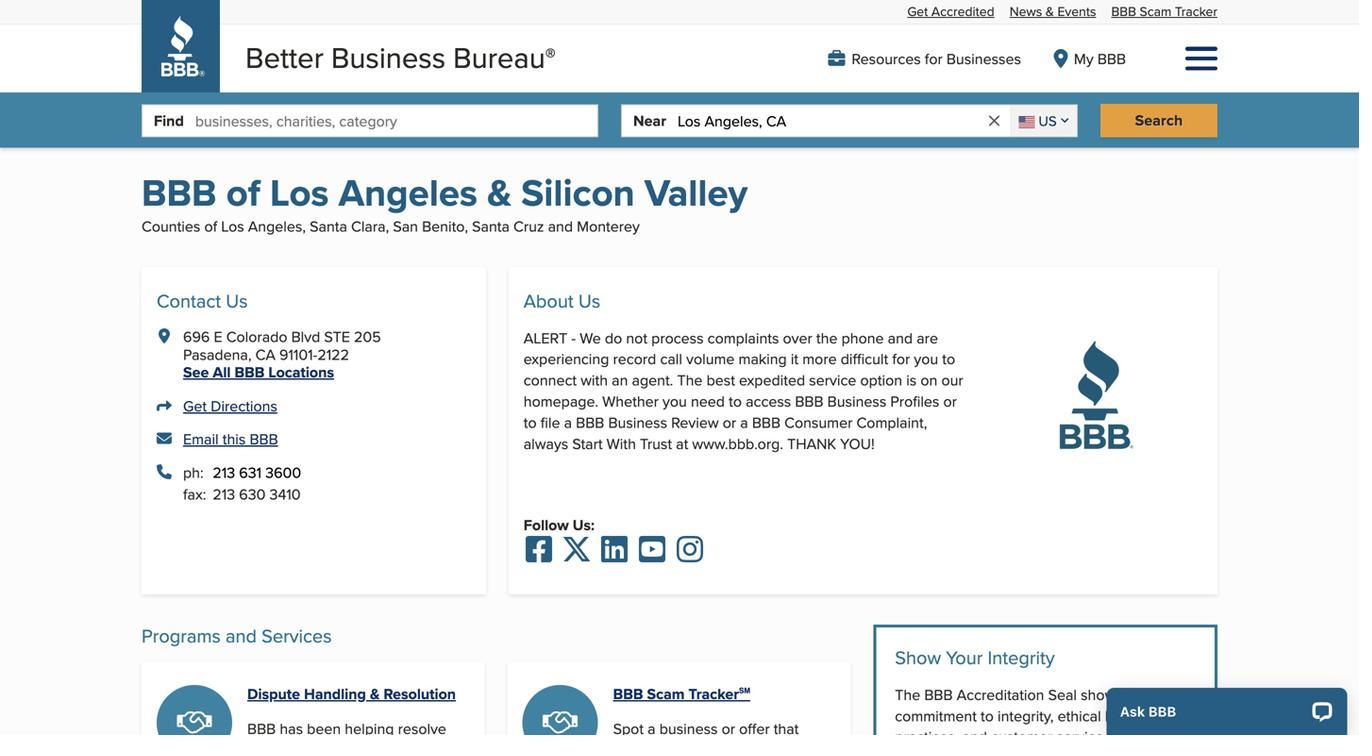 Task type: vqa. For each thing, say whether or not it's contained in the screenshot.
field
no



Task type: locate. For each thing, give the bounding box(es) containing it.
1 horizontal spatial santa
[[472, 215, 510, 237]]

practices,
[[895, 726, 958, 735]]

1 vertical spatial for
[[892, 348, 910, 370]]

0 vertical spatial get
[[907, 2, 928, 21]]

to left the integrity,
[[981, 705, 994, 726]]

my bbb
[[1074, 48, 1126, 69]]

and right "cruz"
[[548, 215, 573, 237]]

0 horizontal spatial the
[[677, 369, 703, 391]]

scam left tracker℠
[[647, 683, 685, 705]]

need
[[691, 390, 725, 412]]

counties
[[142, 215, 200, 237]]

1 santa from the left
[[310, 215, 347, 237]]

0063 136 312 link
[[213, 461, 301, 483]]

&
[[1046, 2, 1054, 21], [487, 165, 512, 220], [370, 683, 380, 705]]

2 vertical spatial &
[[370, 683, 380, 705]]

record
[[613, 348, 656, 370]]

the
[[677, 369, 703, 391], [895, 684, 920, 705]]

us up we
[[578, 287, 600, 314]]

los left clara,
[[270, 165, 329, 220]]

business up you!
[[827, 390, 886, 412]]

& left "cruz"
[[487, 165, 512, 220]]

0 vertical spatial for
[[925, 48, 943, 69]]

2122
[[317, 344, 349, 365]]

get left accredited
[[907, 2, 928, 21]]

& right news
[[1046, 2, 1054, 21]]

news
[[1010, 2, 1042, 21]]

scam
[[1140, 2, 1172, 21], [647, 683, 685, 705]]

santa
[[310, 215, 347, 237], [472, 215, 510, 237]]

bbb right all
[[235, 361, 265, 383]]

136
[[239, 461, 261, 483]]

profiles
[[890, 390, 939, 412]]

for left are
[[892, 348, 910, 370]]

santa left "cruz"
[[472, 215, 510, 237]]

bbb inside the bbb of los angeles & silicon valley counties of los angeles, santa clara, san benito, santa cruz and monterey
[[142, 165, 217, 220]]

your
[[946, 644, 983, 671]]

review
[[671, 411, 719, 433]]

2 us from the left
[[578, 287, 600, 314]]

us up colorado
[[226, 287, 248, 314]]

1 horizontal spatial you
[[914, 348, 938, 370]]

scam for tracker℠
[[647, 683, 685, 705]]

for
[[925, 48, 943, 69], [892, 348, 910, 370]]

1 vertical spatial get
[[183, 395, 207, 417]]

see
[[183, 361, 209, 383]]

1 horizontal spatial the
[[895, 684, 920, 705]]

my bbb button
[[1051, 48, 1126, 69]]

cruz
[[513, 215, 544, 237]]

1 horizontal spatial us
[[578, 287, 600, 314]]

1 vertical spatial scam
[[647, 683, 685, 705]]

2 horizontal spatial business
[[827, 390, 886, 412]]

business up find search box
[[331, 36, 446, 78]]

the inside alert - we do not process complaints over the phone and are experiencing record call volume making it more difficult for you to connect with an agent. the best expedited service option is on our homepage.  whether you need  to access bbb business profiles or to file a bbb business review or a bbb consumer complaint, always start with trust at www.bbb.org.  thank you!
[[677, 369, 703, 391]]

US field
[[1010, 105, 1077, 136]]

213
[[213, 483, 235, 505]]

your
[[1127, 684, 1156, 705]]

angeles
[[339, 165, 478, 220]]

us
[[226, 287, 248, 314], [578, 287, 600, 314]]

consumer
[[784, 411, 853, 433]]

or right review
[[723, 411, 736, 433]]

0 horizontal spatial a
[[564, 411, 572, 433]]

1 us from the left
[[226, 287, 248, 314]]

you left our
[[914, 348, 938, 370]]

and inside the bbb accreditation seal shows your commitment to integrity, ethical business practices, and customer service. learn h
[[962, 726, 987, 735]]

1 horizontal spatial get
[[907, 2, 928, 21]]

0 vertical spatial scam
[[1140, 2, 1172, 21]]

2 santa from the left
[[472, 215, 510, 237]]

trust
[[640, 433, 672, 454]]

0 horizontal spatial business
[[331, 36, 446, 78]]

search button
[[1100, 104, 1217, 137]]

santa left clara,
[[310, 215, 347, 237]]

a right need
[[740, 411, 748, 433]]

0 vertical spatial &
[[1046, 2, 1054, 21]]

an
[[612, 369, 628, 391]]

for right resources on the right top of the page
[[925, 48, 943, 69]]

san
[[393, 215, 418, 237]]

a right file in the bottom of the page
[[564, 411, 572, 433]]

more
[[802, 348, 837, 370]]

dispute handling & resolution link
[[247, 683, 456, 705]]

or right on
[[943, 390, 957, 412]]

®
[[545, 41, 556, 70]]

and
[[548, 215, 573, 237], [888, 327, 913, 349], [226, 622, 257, 649], [962, 726, 987, 735]]

handling
[[304, 683, 366, 705]]

is
[[906, 369, 917, 391]]

bbb down find
[[142, 165, 217, 220]]

bbb right the this
[[250, 428, 278, 450]]

blvd
[[291, 325, 320, 347]]

los
[[270, 165, 329, 220], [221, 215, 244, 237]]

to inside the bbb accreditation seal shows your commitment to integrity, ethical business practices, and customer service. learn h
[[981, 705, 994, 726]]

programs and services
[[142, 622, 332, 649]]

alert - we do not process complaints over the phone and are experiencing record call volume making it more difficult for you to connect with an agent. the best expedited service option is on our homepage.  whether you need  to access bbb business profiles or to file a bbb business review or a bbb consumer complaint, always start with trust at www.bbb.org.  thank you!
[[524, 327, 963, 454]]

angeles,
[[248, 215, 306, 237]]

0 horizontal spatial santa
[[310, 215, 347, 237]]

0 horizontal spatial us
[[226, 287, 248, 314]]

0 horizontal spatial you
[[663, 390, 687, 412]]

scam for tracker
[[1140, 2, 1172, 21]]

0 horizontal spatial for
[[892, 348, 910, 370]]

1 horizontal spatial of
[[226, 165, 260, 220]]

& inside the bbb of los angeles & silicon valley counties of los angeles, santa clara, san benito, santa cruz and monterey
[[487, 165, 512, 220]]

to right need
[[729, 390, 742, 412]]

1 vertical spatial the
[[895, 684, 920, 705]]

1 horizontal spatial scam
[[1140, 2, 1172, 21]]

1 vertical spatial &
[[487, 165, 512, 220]]

0 vertical spatial the
[[677, 369, 703, 391]]

0 horizontal spatial &
[[370, 683, 380, 705]]

dispute handling & resolution
[[247, 683, 456, 705]]

you left need
[[663, 390, 687, 412]]

the
[[816, 327, 838, 349]]

bbb left tracker℠
[[613, 683, 643, 705]]

the bbb accreditation seal shows your commitment to integrity, ethical business practices, and customer service. learn h
[[895, 684, 1180, 735]]

us for about us
[[578, 287, 600, 314]]

complaint,
[[856, 411, 927, 433]]

0 horizontal spatial los
[[221, 215, 244, 237]]

get for get directions
[[183, 395, 207, 417]]

volume
[[686, 348, 735, 370]]

or
[[943, 390, 957, 412], [723, 411, 736, 433]]

it
[[791, 348, 799, 370]]

0 horizontal spatial get
[[183, 395, 207, 417]]

locations
[[268, 361, 334, 383]]

for inside alert - we do not process complaints over the phone and are experiencing record call volume making it more difficult for you to connect with an agent. the best expedited service option is on our homepage.  whether you need  to access bbb business profiles or to file a bbb business review or a bbb consumer complaint, always start with trust at www.bbb.org.  thank you!
[[892, 348, 910, 370]]

and left are
[[888, 327, 913, 349]]

about
[[524, 287, 574, 314]]

a
[[564, 411, 572, 433], [740, 411, 748, 433]]

bbb up practices,
[[924, 684, 953, 705]]

business down agent.
[[608, 411, 667, 433]]

bbb right events
[[1111, 2, 1136, 21]]

experiencing
[[524, 348, 609, 370]]

start
[[572, 433, 603, 454]]

news & events
[[1010, 2, 1096, 21]]

the left best
[[677, 369, 703, 391]]

with
[[581, 369, 608, 391]]

los left angeles, on the top left of the page
[[221, 215, 244, 237]]

1 horizontal spatial &
[[487, 165, 512, 220]]

show your integrity
[[895, 644, 1055, 671]]

bbb right 'access'
[[795, 390, 823, 412]]

resolution
[[384, 683, 456, 705]]

www.bbb.org.
[[692, 433, 783, 454]]

the down show
[[895, 684, 920, 705]]

1 horizontal spatial a
[[740, 411, 748, 433]]

and down accreditation
[[962, 726, 987, 735]]

email this bbb button
[[157, 428, 278, 450]]

ph: 0063 136 312 fax: 213 630 3410
[[183, 461, 301, 505]]

seal
[[1048, 684, 1077, 705]]

bbb
[[1111, 2, 1136, 21], [1097, 48, 1126, 69], [142, 165, 217, 220], [235, 361, 265, 383], [795, 390, 823, 412], [576, 411, 604, 433], [752, 411, 781, 433], [250, 428, 278, 450], [613, 683, 643, 705], [924, 684, 953, 705]]

resources
[[852, 48, 921, 69]]

& right handling
[[370, 683, 380, 705]]

get accredited
[[907, 2, 994, 21]]

get directions
[[183, 395, 277, 417]]

accredited
[[931, 2, 994, 21]]

integrity,
[[998, 705, 1054, 726]]

see all bbb locations button
[[183, 361, 334, 383]]

scam left tracker
[[1140, 2, 1172, 21]]

0 horizontal spatial scam
[[647, 683, 685, 705]]

get down see
[[183, 395, 207, 417]]

clear search image
[[986, 112, 1003, 129]]



Task type: describe. For each thing, give the bounding box(es) containing it.
with
[[607, 433, 636, 454]]

option
[[860, 369, 902, 391]]

630
[[239, 483, 266, 505]]

ph:
[[183, 461, 204, 483]]

tracker
[[1175, 2, 1217, 21]]

near
[[633, 109, 666, 131]]

service
[[809, 369, 856, 391]]

dispute
[[247, 683, 300, 705]]

3410
[[269, 483, 301, 505]]

follow
[[524, 514, 569, 536]]

get for get accredited
[[907, 2, 928, 21]]

call 1. 2 1 3. 6 3 0. 3 4 1 0. element
[[213, 483, 301, 505]]

alert
[[524, 327, 567, 349]]

customer
[[991, 726, 1053, 735]]

are
[[917, 327, 938, 349]]

Near field
[[678, 105, 986, 136]]

contact
[[157, 287, 221, 314]]

accreditation
[[957, 684, 1044, 705]]

homepage.
[[524, 390, 598, 412]]

and inside the bbb of los angeles & silicon valley counties of los angeles, santa clara, san benito, santa cruz and monterey
[[548, 215, 573, 237]]

complaints
[[708, 327, 779, 349]]

programs
[[142, 622, 221, 649]]

follow us:
[[524, 514, 595, 536]]

my
[[1074, 48, 1094, 69]]

the inside the bbb accreditation seal shows your commitment to integrity, ethical business practices, and customer service. learn h
[[895, 684, 920, 705]]

and left services
[[226, 622, 257, 649]]

get accredited link
[[907, 2, 994, 21]]

fax:
[[183, 483, 206, 505]]

our
[[941, 369, 963, 391]]

312
[[213, 461, 235, 483]]

to left file in the bottom of the page
[[524, 411, 537, 433]]

monterey
[[577, 215, 640, 237]]

making
[[739, 348, 787, 370]]

bbb inside the bbb accreditation seal shows your commitment to integrity, ethical business practices, and customer service. learn h
[[924, 684, 953, 705]]

1 horizontal spatial for
[[925, 48, 943, 69]]

valley
[[645, 165, 748, 220]]

pasadena,
[[183, 344, 252, 365]]

on
[[921, 369, 937, 391]]

Find search field
[[195, 105, 597, 136]]

2 a from the left
[[740, 411, 748, 433]]

bbb down expedited
[[752, 411, 781, 433]]

you!
[[840, 433, 875, 454]]

bbb scam tracker℠
[[613, 683, 750, 705]]

1 a from the left
[[564, 411, 572, 433]]

email this bbb
[[183, 428, 278, 450]]

bbb scam tracker
[[1111, 2, 1217, 21]]

get directions link
[[157, 395, 471, 417]]

we
[[580, 327, 601, 349]]

search
[[1135, 109, 1183, 131]]

business
[[1105, 705, 1163, 726]]

not
[[626, 327, 647, 349]]

to right on
[[942, 348, 955, 370]]

bbb right my
[[1097, 48, 1126, 69]]

at
[[676, 433, 688, 454]]

e
[[214, 325, 222, 347]]

0 vertical spatial you
[[914, 348, 938, 370]]

1 horizontal spatial business
[[608, 411, 667, 433]]

shows
[[1081, 684, 1123, 705]]

us for contact us
[[226, 287, 248, 314]]

1 vertical spatial you
[[663, 390, 687, 412]]

2 horizontal spatial &
[[1046, 2, 1054, 21]]

always
[[524, 433, 568, 454]]

us
[[1038, 111, 1057, 131]]

better
[[245, 36, 324, 78]]

clara,
[[351, 215, 389, 237]]

resources for businesses link
[[828, 48, 1021, 69]]

services
[[262, 622, 332, 649]]

bbb left the with
[[576, 411, 604, 433]]

expedited
[[739, 369, 805, 391]]

bbb: start with trust® image
[[991, 290, 1202, 501]]

over
[[783, 327, 812, 349]]

learn
[[1111, 726, 1148, 735]]

91101-
[[279, 344, 317, 365]]

this
[[223, 428, 246, 450]]

difficult
[[841, 348, 888, 370]]

ethical
[[1058, 705, 1101, 726]]

resources for businesses
[[852, 48, 1021, 69]]

bbb scam tracker link
[[1111, 2, 1217, 21]]

phone
[[841, 327, 884, 349]]

service.
[[1056, 726, 1107, 735]]

and inside alert - we do not process complaints over the phone and are experiencing record call volume making it more difficult for you to connect with an agent. the best expedited service option is on our homepage.  whether you need  to access bbb business profiles or to file a bbb business review or a bbb consumer complaint, always start with trust at www.bbb.org.  thank you!
[[888, 327, 913, 349]]

205
[[354, 325, 381, 347]]

connect
[[524, 369, 577, 391]]

ca
[[255, 344, 275, 365]]

agent.
[[632, 369, 673, 391]]

0 horizontal spatial of
[[204, 215, 217, 237]]

bbb scam tracker℠ link
[[613, 683, 750, 705]]

call
[[660, 348, 682, 370]]

us:
[[573, 514, 595, 536]]

events
[[1057, 2, 1096, 21]]

0 horizontal spatial or
[[723, 411, 736, 433]]

1 horizontal spatial or
[[943, 390, 957, 412]]

email
[[183, 428, 219, 450]]

commitment
[[895, 705, 977, 726]]

do
[[605, 327, 622, 349]]

find
[[154, 109, 184, 131]]

bbb inside the 696 e colorado blvd ste 205 pasadena, ca 91101-2122 see all bbb locations
[[235, 361, 265, 383]]

contact us
[[157, 287, 248, 314]]

1 horizontal spatial los
[[270, 165, 329, 220]]



